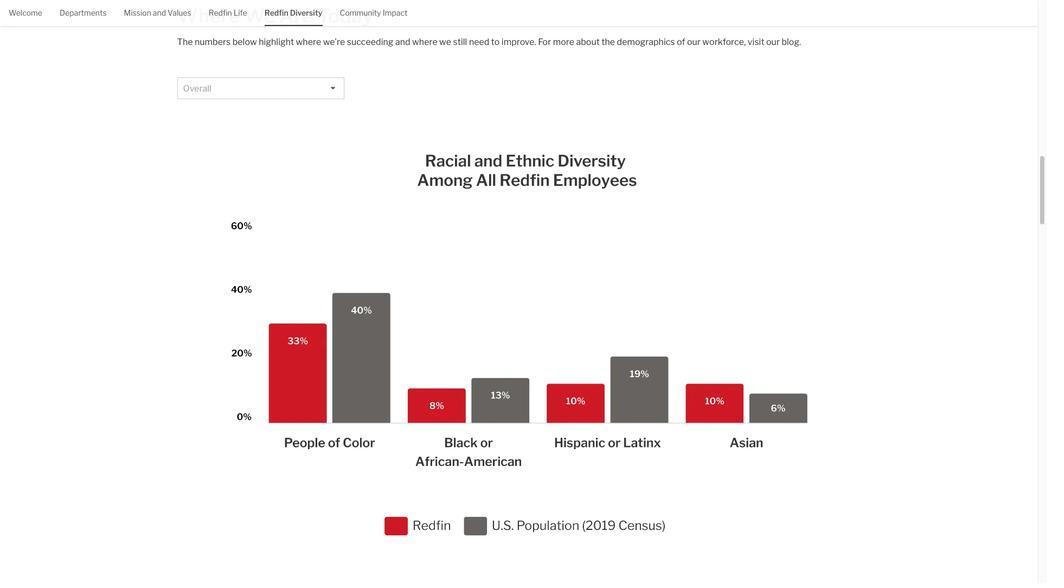 Task type: vqa. For each thing, say whether or not it's contained in the screenshot.
"Values" at the top left of page
yes



Task type: describe. For each thing, give the bounding box(es) containing it.
where we are today
[[177, 4, 373, 28]]

1 vertical spatial and
[[396, 37, 411, 47]]

redfin for redfin life
[[209, 8, 232, 17]]

redfin life
[[209, 8, 247, 17]]

1 where from the left
[[296, 37, 321, 47]]

redfin diversity link
[[265, 0, 323, 25]]

where
[[177, 4, 240, 28]]

improve.
[[502, 37, 537, 47]]

demographics
[[617, 37, 675, 47]]

of
[[677, 37, 686, 47]]

welcome link
[[9, 0, 42, 25]]

mission and values link
[[124, 0, 191, 25]]

below
[[233, 37, 257, 47]]

impact
[[383, 8, 408, 17]]

mission and values
[[124, 8, 191, 17]]

and inside mission and values link
[[153, 8, 166, 17]]

today
[[317, 4, 373, 28]]

diversity
[[290, 8, 323, 17]]

redfin diversity
[[265, 8, 323, 17]]

we
[[440, 37, 452, 47]]

need
[[469, 37, 490, 47]]

still
[[453, 37, 467, 47]]

numbers
[[195, 37, 231, 47]]

to
[[492, 37, 500, 47]]

for
[[538, 37, 551, 47]]

succeeding
[[347, 37, 394, 47]]



Task type: locate. For each thing, give the bounding box(es) containing it.
and down impact
[[396, 37, 411, 47]]

life
[[234, 8, 247, 17]]

and
[[153, 8, 166, 17], [396, 37, 411, 47]]

departments link
[[60, 0, 107, 25]]

and left values
[[153, 8, 166, 17]]

where
[[296, 37, 321, 47], [412, 37, 438, 47]]

graph of overall diversity at redfin image
[[177, 117, 861, 573]]

the
[[177, 37, 193, 47]]

0 horizontal spatial where
[[296, 37, 321, 47]]

more
[[553, 37, 575, 47]]

visit
[[748, 37, 765, 47]]

workforce,
[[703, 37, 746, 47]]

0 vertical spatial and
[[153, 8, 166, 17]]

where left we
[[412, 37, 438, 47]]

highlight
[[259, 37, 294, 47]]

community impact
[[340, 8, 408, 17]]

our
[[687, 37, 701, 47], [767, 37, 780, 47]]

our right of
[[687, 37, 701, 47]]

community
[[340, 8, 381, 17]]

0 horizontal spatial our
[[687, 37, 701, 47]]

1 horizontal spatial redfin
[[265, 8, 289, 17]]

we're
[[323, 37, 345, 47]]

overall
[[183, 83, 212, 94]]

1 horizontal spatial our
[[767, 37, 780, 47]]

values
[[168, 8, 191, 17]]

the
[[602, 37, 615, 47]]

the numbers below highlight where we're succeeding and where we still need to improve. for more about the demographics of our workforce, visit our blog.
[[177, 37, 802, 47]]

our right the visit
[[767, 37, 780, 47]]

redfin for redfin diversity
[[265, 8, 289, 17]]

redfin
[[209, 8, 232, 17], [265, 8, 289, 17]]

mission
[[124, 8, 151, 17]]

0 horizontal spatial and
[[153, 8, 166, 17]]

departments
[[60, 8, 107, 17]]

are
[[279, 4, 313, 28]]

redfin inside redfin diversity link
[[265, 8, 289, 17]]

welcome
[[9, 8, 42, 17]]

2 where from the left
[[412, 37, 438, 47]]

1 redfin from the left
[[209, 8, 232, 17]]

1 our from the left
[[687, 37, 701, 47]]

about
[[577, 37, 600, 47]]

1 horizontal spatial where
[[412, 37, 438, 47]]

2 redfin from the left
[[265, 8, 289, 17]]

community impact link
[[340, 0, 408, 25]]

where left we're
[[296, 37, 321, 47]]

0 horizontal spatial redfin
[[209, 8, 232, 17]]

redfin inside redfin life link
[[209, 8, 232, 17]]

we
[[244, 4, 275, 28]]

1 horizontal spatial and
[[396, 37, 411, 47]]

2 our from the left
[[767, 37, 780, 47]]

redfin life link
[[209, 0, 247, 25]]

blog.
[[782, 37, 802, 47]]



